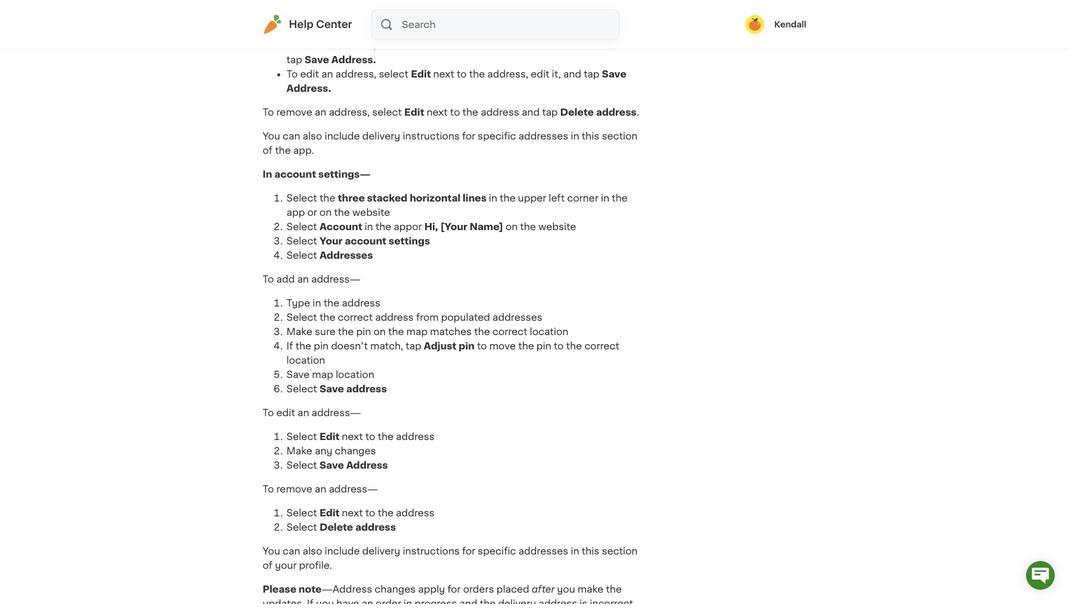 Task type: describe. For each thing, give the bounding box(es) containing it.
sure
[[315, 327, 336, 336]]

an for to remove an address, select edit next to the address and tap delete address .
[[315, 107, 326, 117]]

bar and tap
[[287, 40, 627, 64]]

in
[[263, 169, 272, 179]]

save inside select edit next to the address make any changes select save address
[[320, 460, 344, 470]]

include for profile.
[[325, 546, 360, 556]]

can for the
[[283, 131, 300, 140]]

in the upper left corner in the app or on the website
[[287, 193, 628, 217]]

2 vertical spatial for
[[447, 584, 461, 594]]

changes inside select edit next to the address make any changes select save address
[[335, 446, 376, 455]]

edit inside select edit next to the address make any changes select save address
[[320, 431, 340, 441]]

corner
[[567, 193, 598, 203]]

Search search field
[[401, 10, 619, 39]]

you for you can also include delivery instructions for specific addresses in this section of the app.
[[263, 131, 280, 140]]

help center
[[289, 20, 352, 29]]

also for profile.
[[303, 546, 322, 556]]

edit inside select edit next to the address select delete address
[[320, 508, 340, 517]]

to remove an address—
[[263, 484, 378, 493]]

to move the pin to the correct location
[[287, 341, 619, 365]]

a
[[517, 40, 523, 50]]

delivery for app.
[[362, 131, 400, 140]]

have
[[336, 598, 359, 604]]

delivery inside you make the updates. if you have an order in progress and the delivery address is incorrect
[[498, 598, 536, 604]]

if the pin doesn't match, tap adjust pin
[[287, 341, 475, 350]]

to up you can also include delivery instructions for specific addresses in this section of the app. in the top of the page
[[450, 107, 460, 117]]

tap down it,
[[542, 107, 558, 117]]

address inside save map location select save address
[[346, 384, 387, 393]]

to remove an address, select edit next to the address and tap delete address .
[[263, 107, 639, 117]]

type in the address select the correct address from populated addresses make sure the pin on the map matches the correct location
[[287, 298, 571, 336]]

add for to add an address—
[[276, 274, 295, 284]]

the inside you can also include delivery instructions for specific addresses in this section of the app.
[[275, 145, 291, 155]]

from
[[416, 312, 439, 322]]

map inside save map location select save address
[[312, 369, 333, 379]]

address— for to remove an address—
[[329, 484, 378, 493]]

section for you can also include delivery instructions for specific addresses in this section of the app.
[[602, 131, 638, 140]]

address
[[346, 460, 388, 470]]

select account in the app or hi, [your name] on the website select your account settings select addresses
[[287, 222, 579, 260]]

to for to add an address—
[[263, 274, 274, 284]]

an for to remove an address—
[[315, 484, 326, 493]]

pin inside type in the address select the correct address from populated addresses make sure the pin on the map matches the correct location
[[356, 327, 371, 336]]

move
[[489, 341, 516, 350]]

edit up you can also include delivery instructions for specific addresses in this section of the app. in the top of the page
[[404, 107, 424, 117]]

to right move
[[554, 341, 564, 350]]

hi,
[[424, 222, 438, 231]]

to inside select edit next to the address make any changes select save address
[[365, 431, 375, 441]]

location inside 'to move the pin to the correct location'
[[287, 355, 325, 365]]

lines
[[463, 193, 487, 203]]

an for to add an address, enter the address in the add a new address
[[321, 40, 333, 50]]

please
[[263, 584, 296, 594]]

select the address listed at the top of the screen.
[[263, 16, 498, 26]]

0 horizontal spatial account
[[274, 169, 316, 179]]

in inside select account in the app or hi, [your name] on the website select your account settings select addresses
[[365, 222, 373, 231]]

addresses for you can also include delivery instructions for specific addresses in this section of your profile.
[[518, 546, 568, 556]]

save inside "save address."
[[602, 69, 626, 78]]

account inside select account in the app or hi, [your name] on the website select your account settings select addresses
[[345, 236, 386, 245]]

your
[[320, 236, 343, 245]]

center
[[316, 20, 352, 29]]

website for or
[[352, 207, 390, 217]]

0 horizontal spatial you
[[316, 598, 334, 604]]

correct for address
[[338, 312, 373, 322]]

include for app.
[[325, 131, 360, 140]]

at
[[384, 16, 393, 26]]

address— for to edit an address—
[[312, 408, 361, 417]]

on inside type in the address select the correct address from populated addresses make sure the pin on the map matches the correct location
[[374, 327, 386, 336]]

name]
[[470, 222, 503, 231]]

three
[[338, 193, 365, 203]]

next down "bar and tap"
[[433, 69, 454, 78]]

0 vertical spatial if
[[287, 341, 293, 350]]

user avatar image
[[746, 15, 765, 34]]

account
[[320, 222, 362, 231]]

app inside in the upper left corner in the app or on the website
[[287, 207, 305, 217]]

to add an address, enter the address in the add a new address
[[287, 40, 591, 50]]

an for to edit an address—
[[298, 408, 309, 417]]

app inside select account in the app or hi, [your name] on the website select your account settings select addresses
[[394, 222, 412, 231]]

help center link
[[263, 15, 352, 34]]

addresses for you can also include delivery instructions for specific addresses in this section of the app.
[[518, 131, 568, 140]]

doesn't
[[331, 341, 368, 350]]

1 vertical spatial changes
[[375, 584, 416, 594]]

to down "bar and tap"
[[457, 69, 467, 78]]

instacart image
[[263, 15, 282, 34]]

in inside you can also include delivery instructions for specific addresses in this section of your profile.
[[571, 546, 579, 556]]

or inside select account in the app or hi, [your name] on the website select your account settings select addresses
[[412, 222, 422, 231]]

map inside type in the address select the correct address from populated addresses make sure the pin on the map matches the correct location
[[406, 327, 428, 336]]

select for remove
[[372, 107, 402, 117]]

apply
[[418, 584, 445, 594]]

save address. for next to the address, edit it, and tap
[[287, 69, 626, 93]]

in inside you can also include delivery instructions for specific addresses in this section of the app.
[[571, 131, 579, 140]]

to edit an address, select edit next to the address, edit it, and tap
[[287, 69, 602, 78]]

new
[[525, 40, 546, 50]]

.
[[637, 107, 639, 117]]

to for to add an address, enter the address in the add a new address
[[287, 40, 298, 50]]

for for profile.
[[462, 546, 475, 556]]

please note —address changes apply for orders placed after
[[263, 584, 555, 594]]

—address
[[322, 584, 372, 594]]

of for you can also include delivery instructions for specific addresses in this section of the app.
[[263, 145, 273, 155]]

to inside select edit next to the address select delete address
[[365, 508, 375, 517]]

stacked
[[367, 193, 408, 203]]

save address. for bar and tap
[[305, 55, 378, 64]]

enter
[[379, 40, 404, 50]]

select inside type in the address select the correct address from populated addresses make sure the pin on the map matches the correct location
[[287, 312, 317, 322]]

to left move
[[477, 341, 487, 350]]

next up you can also include delivery instructions for specific addresses in this section of the app. in the top of the page
[[427, 107, 448, 117]]

address. for add
[[331, 55, 376, 64]]

[your
[[440, 222, 468, 231]]

select left center
[[263, 16, 293, 26]]

edit for to edit an address—
[[276, 408, 295, 417]]

populated
[[441, 312, 490, 322]]

in inside type in the address select the correct address from populated addresses make sure the pin on the map matches the correct location
[[313, 298, 321, 307]]

upper
[[518, 193, 546, 203]]

select left account
[[287, 222, 317, 231]]

to for to edit an address—
[[263, 408, 274, 417]]

kendall link
[[746, 15, 806, 34]]

settings—
[[318, 169, 370, 179]]

in account settings—
[[263, 169, 370, 179]]

it,
[[552, 69, 561, 78]]

you can also include delivery instructions for specific addresses in this section of the app.
[[263, 131, 638, 155]]

addresses
[[320, 250, 373, 260]]

left
[[549, 193, 565, 203]]



Task type: vqa. For each thing, say whether or not it's contained in the screenshot.
BAR
yes



Task type: locate. For each thing, give the bounding box(es) containing it.
next inside select edit next to the address select delete address
[[342, 508, 363, 517]]

2 vertical spatial delivery
[[498, 598, 536, 604]]

save address. down "bar and tap"
[[287, 69, 626, 93]]

you inside you can also include delivery instructions for specific addresses in this section of your profile.
[[263, 546, 280, 556]]

1 vertical spatial location
[[287, 355, 325, 365]]

edit for to edit an address, select edit next to the address, edit it, and tap
[[300, 69, 319, 78]]

1 vertical spatial account
[[345, 236, 386, 245]]

delivery inside you can also include delivery instructions for specific addresses in this section of your profile.
[[362, 546, 400, 556]]

1 vertical spatial website
[[538, 222, 576, 231]]

0 vertical spatial account
[[274, 169, 316, 179]]

1 vertical spatial on
[[506, 222, 518, 231]]

1 this from the top
[[582, 131, 599, 140]]

location inside save map location select save address
[[336, 369, 374, 379]]

next down "to remove an address—"
[[342, 508, 363, 517]]

can inside you can also include delivery instructions for specific addresses in this section of your profile.
[[283, 546, 300, 556]]

make inside select edit next to the address make any changes select save address
[[287, 446, 312, 455]]

2 horizontal spatial location
[[530, 327, 568, 336]]

this for you can also include delivery instructions for specific addresses in this section of the app.
[[582, 131, 599, 140]]

0 vertical spatial for
[[462, 131, 475, 140]]

section up make
[[602, 546, 638, 556]]

0 horizontal spatial on
[[319, 207, 332, 217]]

2 vertical spatial on
[[374, 327, 386, 336]]

instructions down to remove an address, select edit next to the address and tap delete address .
[[403, 131, 460, 140]]

1 vertical spatial address—
[[312, 408, 361, 417]]

1 horizontal spatial or
[[412, 222, 422, 231]]

select edit next to the address make any changes select save address
[[287, 431, 435, 470]]

1 remove from the top
[[276, 107, 312, 117]]

1 vertical spatial address.
[[287, 83, 331, 93]]

0 vertical spatial delivery
[[362, 131, 400, 140]]

add up the type
[[276, 274, 295, 284]]

make
[[287, 327, 312, 336], [287, 446, 312, 455]]

1 vertical spatial include
[[325, 546, 360, 556]]

on inside in the upper left corner in the app or on the website
[[319, 207, 332, 217]]

website inside select account in the app or hi, [your name] on the website select your account settings select addresses
[[538, 222, 576, 231]]

0 vertical spatial addresses
[[518, 131, 568, 140]]

delivery inside you can also include delivery instructions for specific addresses in this section of the app.
[[362, 131, 400, 140]]

after
[[532, 584, 555, 594]]

select for edit
[[379, 69, 408, 78]]

delivery up settings— at the top left of page
[[362, 131, 400, 140]]

to up the 'address' in the bottom left of the page
[[365, 431, 375, 441]]

0 vertical spatial address—
[[311, 274, 361, 284]]

0 horizontal spatial location
[[287, 355, 325, 365]]

1 make from the top
[[287, 327, 312, 336]]

map down doesn't
[[312, 369, 333, 379]]

to for to remove an address, select edit next to the address and tap delete address .
[[263, 107, 274, 117]]

your
[[275, 560, 297, 570]]

delivery down placed
[[498, 598, 536, 604]]

map down from
[[406, 327, 428, 336]]

section inside you can also include delivery instructions for specific addresses in this section of your profile.
[[602, 546, 638, 556]]

2 specific from the top
[[478, 546, 516, 556]]

top
[[414, 16, 430, 26]]

instructions inside you can also include delivery instructions for specific addresses in this section of your profile.
[[403, 546, 460, 556]]

1 vertical spatial make
[[287, 446, 312, 455]]

section for you can also include delivery instructions for specific addresses in this section of your profile.
[[602, 546, 638, 556]]

2 horizontal spatial correct
[[584, 341, 619, 350]]

in
[[466, 40, 474, 50], [571, 131, 579, 140], [489, 193, 497, 203], [601, 193, 609, 203], [365, 222, 373, 231], [313, 298, 321, 307], [571, 546, 579, 556], [404, 598, 412, 604]]

1 horizontal spatial location
[[336, 369, 374, 379]]

pin right move
[[537, 341, 551, 350]]

0 horizontal spatial edit
[[276, 408, 295, 417]]

profile.
[[299, 560, 332, 570]]

2 vertical spatial addresses
[[518, 546, 568, 556]]

0 vertical spatial location
[[530, 327, 568, 336]]

for down to remove an address, select edit next to the address and tap delete address .
[[462, 131, 475, 140]]

addresses inside type in the address select the correct address from populated addresses make sure the pin on the map matches the correct location
[[493, 312, 542, 322]]

and inside "bar and tap"
[[609, 40, 627, 50]]

1 section from the top
[[602, 131, 638, 140]]

select
[[263, 16, 293, 26], [287, 193, 317, 203], [287, 222, 317, 231], [287, 236, 317, 245], [287, 250, 317, 260], [287, 312, 317, 322], [287, 384, 317, 393], [287, 431, 317, 441], [287, 460, 317, 470], [287, 508, 317, 517], [287, 522, 317, 532]]

you up your
[[263, 546, 280, 556]]

progress
[[415, 598, 457, 604]]

select down "to remove an address—"
[[287, 508, 317, 517]]

changes up order
[[375, 584, 416, 594]]

adjust
[[424, 341, 457, 350]]

of inside you can also include delivery instructions for specific addresses in this section of the app.
[[263, 145, 273, 155]]

of up in
[[263, 145, 273, 155]]

0 vertical spatial also
[[303, 131, 322, 140]]

this for you can also include delivery instructions for specific addresses in this section of your profile.
[[582, 546, 599, 556]]

tap
[[287, 55, 302, 64], [584, 69, 600, 78], [542, 107, 558, 117], [406, 341, 421, 350]]

0 horizontal spatial or
[[307, 207, 317, 217]]

kendall
[[774, 20, 806, 29]]

0 vertical spatial this
[[582, 131, 599, 140]]

0 vertical spatial correct
[[338, 312, 373, 322]]

1 horizontal spatial on
[[374, 327, 386, 336]]

2 make from the top
[[287, 446, 312, 455]]

select edit next to the address select delete address
[[287, 508, 435, 532]]

2 this from the top
[[582, 546, 599, 556]]

0 vertical spatial include
[[325, 131, 360, 140]]

account down the app.
[[274, 169, 316, 179]]

0 horizontal spatial map
[[312, 369, 333, 379]]

save map location select save address
[[287, 369, 387, 393]]

remove for to remove an address, select edit next to the address and tap delete address .
[[276, 107, 312, 117]]

also inside you can also include delivery instructions for specific addresses in this section of your profile.
[[303, 546, 322, 556]]

the inside select edit next to the address make any changes select save address
[[378, 431, 394, 441]]

delete down "to remove an address—"
[[320, 522, 353, 532]]

if down the type
[[287, 341, 293, 350]]

0 vertical spatial delete
[[560, 107, 594, 117]]

0 vertical spatial make
[[287, 327, 312, 336]]

to
[[457, 69, 467, 78], [450, 107, 460, 117], [477, 341, 487, 350], [554, 341, 564, 350], [365, 431, 375, 441], [365, 508, 375, 517]]

2 can from the top
[[283, 546, 300, 556]]

2 vertical spatial address—
[[329, 484, 378, 493]]

2 horizontal spatial edit
[[531, 69, 549, 78]]

2 you from the top
[[263, 546, 280, 556]]

can up your
[[283, 546, 300, 556]]

correct
[[338, 312, 373, 322], [492, 327, 527, 336], [584, 341, 619, 350]]

on inside select account in the app or hi, [your name] on the website select your account settings select addresses
[[506, 222, 518, 231]]

pin inside 'to move the pin to the correct location'
[[537, 341, 551, 350]]

0 vertical spatial address.
[[331, 55, 376, 64]]

this inside you can also include delivery instructions for specific addresses in this section of the app.
[[582, 131, 599, 140]]

placed
[[497, 584, 529, 594]]

on right name] on the top left
[[506, 222, 518, 231]]

specific
[[478, 131, 516, 140], [478, 546, 516, 556]]

2 vertical spatial location
[[336, 369, 374, 379]]

select down to edit an address—
[[287, 431, 317, 441]]

0 vertical spatial add
[[300, 40, 319, 50]]

1 you from the top
[[263, 131, 280, 140]]

you make the updates. if you have an order in progress and the delivery address is incorrect
[[263, 584, 636, 604]]

0 horizontal spatial website
[[352, 207, 390, 217]]

bar
[[591, 40, 607, 50]]

correct for pin
[[584, 341, 619, 350]]

1 vertical spatial save address.
[[287, 69, 626, 93]]

delivery for profile.
[[362, 546, 400, 556]]

for for app.
[[462, 131, 475, 140]]

specific for you can also include delivery instructions for specific addresses in this section of your profile.
[[478, 546, 516, 556]]

section down '.'
[[602, 131, 638, 140]]

1 vertical spatial if
[[307, 598, 314, 604]]

for inside you can also include delivery instructions for specific addresses in this section of the app.
[[462, 131, 475, 140]]

0 horizontal spatial app
[[287, 207, 305, 217]]

can up the app.
[[283, 131, 300, 140]]

of inside you can also include delivery instructions for specific addresses in this section of your profile.
[[263, 560, 273, 570]]

2 horizontal spatial on
[[506, 222, 518, 231]]

specific down to remove an address, select edit next to the address and tap delete address .
[[478, 131, 516, 140]]

1 vertical spatial you
[[316, 598, 334, 604]]

include up settings— at the top left of page
[[325, 131, 360, 140]]

map
[[406, 327, 428, 336], [312, 369, 333, 379]]

save address.
[[305, 55, 378, 64], [287, 69, 626, 93]]

also up the app.
[[303, 131, 322, 140]]

you up in
[[263, 131, 280, 140]]

for inside you can also include delivery instructions for specific addresses in this section of your profile.
[[462, 546, 475, 556]]

to for to remove an address—
[[263, 484, 274, 493]]

1 vertical spatial instructions
[[403, 546, 460, 556]]

1 vertical spatial for
[[462, 546, 475, 556]]

2 vertical spatial correct
[[584, 341, 619, 350]]

app down in account settings— at the left of page
[[287, 207, 305, 217]]

changes up the 'address' in the bottom left of the page
[[335, 446, 376, 455]]

0 vertical spatial can
[[283, 131, 300, 140]]

you
[[263, 131, 280, 140], [263, 546, 280, 556]]

address— down the 'address' in the bottom left of the page
[[329, 484, 378, 493]]

address— for to add an address—
[[311, 274, 361, 284]]

select up to add an address—
[[287, 250, 317, 260]]

2 vertical spatial of
[[263, 560, 273, 570]]

0 vertical spatial section
[[602, 131, 638, 140]]

include up the profile.
[[325, 546, 360, 556]]

instructions inside you can also include delivery instructions for specific addresses in this section of the app.
[[403, 131, 460, 140]]

app up settings
[[394, 222, 412, 231]]

0 horizontal spatial correct
[[338, 312, 373, 322]]

1 horizontal spatial map
[[406, 327, 428, 336]]

changes
[[335, 446, 376, 455], [375, 584, 416, 594]]

address
[[314, 16, 352, 26], [425, 40, 463, 50], [549, 40, 589, 50], [481, 107, 519, 117], [596, 107, 637, 117], [342, 298, 380, 307], [375, 312, 414, 322], [346, 384, 387, 393], [396, 431, 435, 441], [396, 508, 435, 517], [355, 522, 396, 532], [539, 598, 577, 604]]

1 vertical spatial you
[[263, 546, 280, 556]]

orders
[[463, 584, 494, 594]]

also
[[303, 131, 322, 140], [303, 546, 322, 556]]

this inside you can also include delivery instructions for specific addresses in this section of your profile.
[[582, 546, 599, 556]]

can inside you can also include delivery instructions for specific addresses in this section of the app.
[[283, 131, 300, 140]]

addresses inside you can also include delivery instructions for specific addresses in this section of the app.
[[518, 131, 568, 140]]

for up "progress"
[[447, 584, 461, 594]]

1 vertical spatial section
[[602, 546, 638, 556]]

you
[[557, 584, 575, 594], [316, 598, 334, 604]]

also inside you can also include delivery instructions for specific addresses in this section of the app.
[[303, 131, 322, 140]]

delivery down select edit next to the address select delete address
[[362, 546, 400, 556]]

0 vertical spatial of
[[433, 16, 442, 26]]

1 vertical spatial addresses
[[493, 312, 542, 322]]

or left hi,
[[412, 222, 422, 231]]

website down "left"
[[538, 222, 576, 231]]

any
[[315, 446, 332, 455]]

tap down help
[[287, 55, 302, 64]]

also for app.
[[303, 131, 322, 140]]

1 vertical spatial correct
[[492, 327, 527, 336]]

remove for to remove an address—
[[276, 484, 312, 493]]

tap left adjust
[[406, 341, 421, 350]]

make inside type in the address select the correct address from populated addresses make sure the pin on the map matches the correct location
[[287, 327, 312, 336]]

to add an address—
[[263, 274, 361, 284]]

select down the any
[[287, 460, 317, 470]]

1 instructions from the top
[[403, 131, 460, 140]]

select up to edit an address—
[[287, 384, 317, 393]]

specific for you can also include delivery instructions for specific addresses in this section of the app.
[[478, 131, 516, 140]]

1 specific from the top
[[478, 131, 516, 140]]

account
[[274, 169, 316, 179], [345, 236, 386, 245]]

1 vertical spatial or
[[412, 222, 422, 231]]

website for name]
[[538, 222, 576, 231]]

1 vertical spatial this
[[582, 546, 599, 556]]

specific inside you can also include delivery instructions for specific addresses in this section of the app.
[[478, 131, 516, 140]]

on up account
[[319, 207, 332, 217]]

delete down it,
[[560, 107, 594, 117]]

delete
[[560, 107, 594, 117], [320, 522, 353, 532]]

2 also from the top
[[303, 546, 322, 556]]

an for to edit an address, select edit next to the address, edit it, and tap
[[321, 69, 333, 78]]

edit up the any
[[320, 431, 340, 441]]

address, for to edit an address, select edit next to the address, edit it, and tap
[[335, 69, 376, 78]]

if down "note"
[[307, 598, 314, 604]]

1 horizontal spatial website
[[538, 222, 576, 231]]

an
[[321, 40, 333, 50], [321, 69, 333, 78], [315, 107, 326, 117], [297, 274, 309, 284], [298, 408, 309, 417], [315, 484, 326, 493], [362, 598, 373, 604]]

include inside you can also include delivery instructions for specific addresses in this section of the app.
[[325, 131, 360, 140]]

to edit an address—
[[263, 408, 361, 417]]

or inside in the upper left corner in the app or on the website
[[307, 207, 317, 217]]

matches
[[430, 327, 472, 336]]

instructions up apply
[[403, 546, 460, 556]]

or down in account settings— at the left of page
[[307, 207, 317, 217]]

on for or
[[319, 207, 332, 217]]

the
[[296, 16, 312, 26], [396, 16, 411, 26], [445, 16, 461, 26], [406, 40, 422, 50], [476, 40, 492, 50], [469, 69, 485, 78], [462, 107, 478, 117], [275, 145, 291, 155], [320, 193, 335, 203], [500, 193, 516, 203], [612, 193, 628, 203], [334, 207, 350, 217], [375, 222, 391, 231], [520, 222, 536, 231], [324, 298, 339, 307], [320, 312, 335, 322], [338, 327, 354, 336], [388, 327, 404, 336], [474, 327, 490, 336], [295, 341, 311, 350], [518, 341, 534, 350], [566, 341, 582, 350], [378, 431, 394, 441], [378, 508, 394, 517], [606, 584, 622, 594], [480, 598, 496, 604]]

you right 'after'
[[557, 584, 575, 594]]

you down "note"
[[316, 598, 334, 604]]

listed
[[355, 16, 381, 26]]

order
[[376, 598, 401, 604]]

and
[[609, 40, 627, 50], [563, 69, 581, 78], [522, 107, 540, 117], [459, 598, 477, 604]]

to
[[287, 40, 298, 50], [287, 69, 298, 78], [263, 107, 274, 117], [263, 274, 274, 284], [263, 408, 274, 417], [263, 484, 274, 493]]

of for you can also include delivery instructions for specific addresses in this section of your profile.
[[263, 560, 273, 570]]

delivery
[[362, 131, 400, 140], [362, 546, 400, 556], [498, 598, 536, 604]]

1 vertical spatial remove
[[276, 484, 312, 493]]

1 also from the top
[[303, 131, 322, 140]]

2 instructions from the top
[[403, 546, 460, 556]]

add for to add an address, enter the address in the add a new address
[[300, 40, 319, 50]]

make
[[578, 584, 604, 594]]

address inside select edit next to the address make any changes select save address
[[396, 431, 435, 441]]

0 vertical spatial changes
[[335, 446, 376, 455]]

address— down save map location select save address
[[312, 408, 361, 417]]

0 vertical spatial save address.
[[305, 55, 378, 64]]

pin
[[356, 327, 371, 336], [314, 341, 329, 350], [459, 341, 475, 350], [537, 341, 551, 350]]

1 horizontal spatial correct
[[492, 327, 527, 336]]

1 vertical spatial specific
[[478, 546, 516, 556]]

addresses
[[518, 131, 568, 140], [493, 312, 542, 322], [518, 546, 568, 556]]

1 vertical spatial add
[[276, 274, 295, 284]]

edit down "to remove an address—"
[[320, 508, 340, 517]]

next
[[433, 69, 454, 78], [427, 107, 448, 117], [342, 431, 363, 441], [342, 508, 363, 517]]

pin up doesn't
[[356, 327, 371, 336]]

1 include from the top
[[325, 131, 360, 140]]

next up the 'address' in the bottom left of the page
[[342, 431, 363, 441]]

app.
[[293, 145, 314, 155]]

1 horizontal spatial add
[[300, 40, 319, 50]]

make left the any
[[287, 446, 312, 455]]

make left 'sure'
[[287, 327, 312, 336]]

website
[[352, 207, 390, 217], [538, 222, 576, 231]]

and inside you make the updates. if you have an order in progress and the delivery address is incorrect
[[459, 598, 477, 604]]

1 horizontal spatial app
[[394, 222, 412, 231]]

pin down 'sure'
[[314, 341, 329, 350]]

help
[[289, 20, 313, 29]]

select
[[379, 69, 408, 78], [372, 107, 402, 117]]

updates.
[[263, 598, 305, 604]]

select down in account settings— at the left of page
[[287, 193, 317, 203]]

0 vertical spatial remove
[[276, 107, 312, 117]]

match,
[[370, 341, 403, 350]]

website down "stacked"
[[352, 207, 390, 217]]

0 vertical spatial specific
[[478, 131, 516, 140]]

correct inside 'to move the pin to the correct location'
[[584, 341, 619, 350]]

of left your
[[263, 560, 273, 570]]

0 vertical spatial website
[[352, 207, 390, 217]]

select up the profile.
[[287, 522, 317, 532]]

the inside select edit next to the address select delete address
[[378, 508, 394, 517]]

1 vertical spatial delete
[[320, 522, 353, 532]]

if
[[287, 341, 293, 350], [307, 598, 314, 604]]

section inside you can also include delivery instructions for specific addresses in this section of the app.
[[602, 131, 638, 140]]

1 vertical spatial also
[[303, 546, 322, 556]]

include
[[325, 131, 360, 140], [325, 546, 360, 556]]

address, for to remove an address, select edit next to the address and tap delete address .
[[329, 107, 370, 117]]

specific up placed
[[478, 546, 516, 556]]

select the three stacked horizontal lines
[[287, 193, 489, 203]]

also up the profile.
[[303, 546, 322, 556]]

on for name]
[[506, 222, 518, 231]]

settings
[[389, 236, 430, 245]]

instructions for profile.
[[403, 546, 460, 556]]

you for you can also include delivery instructions for specific addresses in this section of your profile.
[[263, 546, 280, 556]]

2 include from the top
[[325, 546, 360, 556]]

1 vertical spatial map
[[312, 369, 333, 379]]

tap down bar
[[584, 69, 600, 78]]

1 can from the top
[[283, 131, 300, 140]]

address, for to add an address, enter the address in the add a new address
[[335, 40, 376, 50]]

2 section from the top
[[602, 546, 638, 556]]

horizontal
[[410, 193, 461, 203]]

pin down matches
[[459, 341, 475, 350]]

0 horizontal spatial add
[[276, 274, 295, 284]]

select inside save map location select save address
[[287, 384, 317, 393]]

is
[[580, 598, 587, 604]]

for up orders
[[462, 546, 475, 556]]

if inside you make the updates. if you have an order in progress and the delivery address is incorrect
[[307, 598, 314, 604]]

1 horizontal spatial edit
[[300, 69, 319, 78]]

edit
[[300, 69, 319, 78], [531, 69, 549, 78], [276, 408, 295, 417]]

an for to add an address—
[[297, 274, 309, 284]]

address. for edit
[[287, 83, 331, 93]]

or
[[307, 207, 317, 217], [412, 222, 422, 231]]

to for to edit an address, select edit next to the address, edit it, and tap
[[287, 69, 298, 78]]

0 horizontal spatial delete
[[320, 522, 353, 532]]

0 vertical spatial on
[[319, 207, 332, 217]]

save address. down center
[[305, 55, 378, 64]]

0 vertical spatial instructions
[[403, 131, 460, 140]]

select down the type
[[287, 312, 317, 322]]

0 horizontal spatial if
[[287, 341, 293, 350]]

account up addresses
[[345, 236, 386, 245]]

0 vertical spatial map
[[406, 327, 428, 336]]

addresses inside you can also include delivery instructions for specific addresses in this section of your profile.
[[518, 546, 568, 556]]

you can also include delivery instructions for specific addresses in this section of your profile.
[[263, 546, 638, 570]]

type
[[287, 298, 310, 307]]

delete inside select edit next to the address select delete address
[[320, 522, 353, 532]]

edit down to add an address, enter the address in the add a new address at the top of the page
[[411, 69, 431, 78]]

1 vertical spatial of
[[263, 145, 273, 155]]

add
[[495, 40, 515, 50]]

address— down addresses
[[311, 274, 361, 284]]

edit
[[411, 69, 431, 78], [404, 107, 424, 117], [320, 431, 340, 441], [320, 508, 340, 517]]

1 horizontal spatial account
[[345, 236, 386, 245]]

website inside in the upper left corner in the app or on the website
[[352, 207, 390, 217]]

0 vertical spatial app
[[287, 207, 305, 217]]

0 vertical spatial or
[[307, 207, 317, 217]]

1 vertical spatial app
[[394, 222, 412, 231]]

note
[[299, 584, 322, 594]]

include inside you can also include delivery instructions for specific addresses in this section of your profile.
[[325, 546, 360, 556]]

location inside type in the address select the correct address from populated addresses make sure the pin on the map matches the correct location
[[530, 327, 568, 336]]

this
[[582, 131, 599, 140], [582, 546, 599, 556]]

instructions for app.
[[403, 131, 460, 140]]

add down help center link
[[300, 40, 319, 50]]

0 vertical spatial you
[[557, 584, 575, 594]]

save
[[305, 55, 329, 64], [602, 69, 626, 78], [287, 369, 310, 379], [320, 384, 344, 393], [320, 460, 344, 470]]

you inside you can also include delivery instructions for specific addresses in this section of the app.
[[263, 131, 280, 140]]

1 vertical spatial select
[[372, 107, 402, 117]]

address inside you make the updates. if you have an order in progress and the delivery address is incorrect
[[539, 598, 577, 604]]

to down the 'address' in the bottom left of the page
[[365, 508, 375, 517]]

next inside select edit next to the address make any changes select save address
[[342, 431, 363, 441]]

of right top
[[433, 16, 442, 26]]

1 horizontal spatial you
[[557, 584, 575, 594]]

on up if the pin doesn't match, tap adjust pin
[[374, 327, 386, 336]]

for
[[462, 131, 475, 140], [462, 546, 475, 556], [447, 584, 461, 594]]

an inside you make the updates. if you have an order in progress and the delivery address is incorrect
[[362, 598, 373, 604]]

on
[[319, 207, 332, 217], [506, 222, 518, 231], [374, 327, 386, 336]]

tap inside "bar and tap"
[[287, 55, 302, 64]]

screen.
[[463, 16, 498, 26]]

in inside you make the updates. if you have an order in progress and the delivery address is incorrect
[[404, 598, 412, 604]]

1 horizontal spatial if
[[307, 598, 314, 604]]

can for your
[[283, 546, 300, 556]]

1 vertical spatial can
[[283, 546, 300, 556]]

1 horizontal spatial delete
[[560, 107, 594, 117]]

2 remove from the top
[[276, 484, 312, 493]]

select left the your
[[287, 236, 317, 245]]

0 vertical spatial select
[[379, 69, 408, 78]]

1 vertical spatial delivery
[[362, 546, 400, 556]]

specific inside you can also include delivery instructions for specific addresses in this section of your profile.
[[478, 546, 516, 556]]

0 vertical spatial you
[[263, 131, 280, 140]]

location
[[530, 327, 568, 336], [287, 355, 325, 365], [336, 369, 374, 379]]



